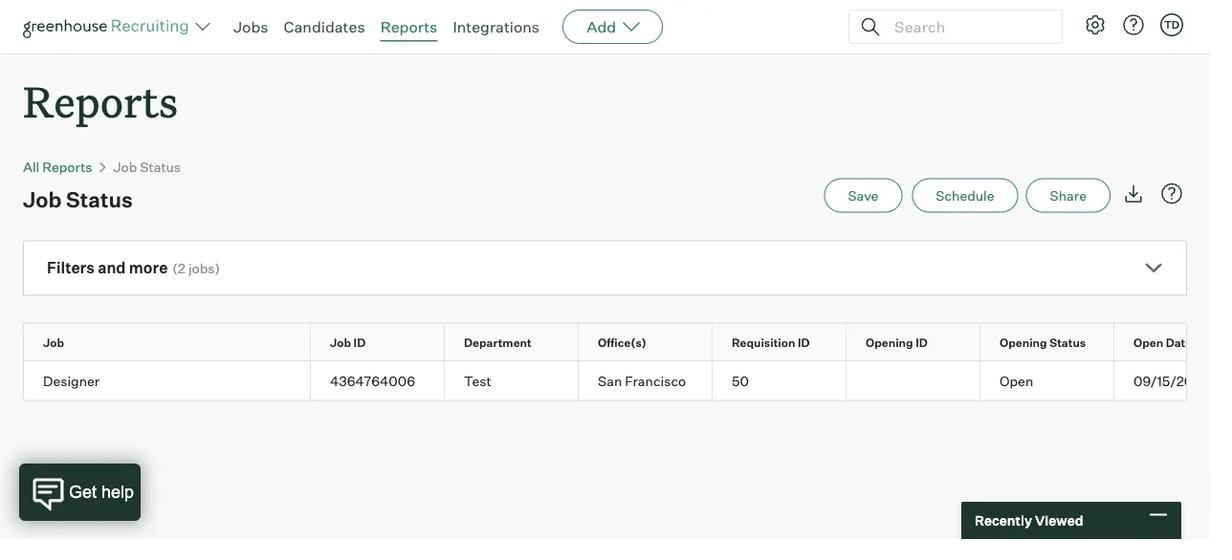Task type: vqa. For each thing, say whether or not it's contained in the screenshot.
-- link at the bottom left of the page
no



Task type: locate. For each thing, give the bounding box(es) containing it.
2 horizontal spatial id
[[916, 336, 928, 350]]

id for opening id
[[916, 336, 928, 350]]

row group
[[24, 361, 1210, 401]]

2 horizontal spatial status
[[1050, 336, 1086, 350]]

open date
[[1134, 336, 1192, 350]]

1 vertical spatial open
[[1000, 372, 1034, 389]]

requisition id
[[732, 336, 810, 350]]

job
[[113, 159, 137, 175], [23, 186, 62, 213], [43, 336, 64, 350], [330, 336, 351, 350]]

all
[[23, 159, 39, 175]]

save and schedule this report to revisit it! element
[[824, 179, 912, 213]]

1 opening from the left
[[866, 336, 913, 350]]

1 horizontal spatial opening
[[1000, 336, 1047, 350]]

1 vertical spatial reports
[[23, 73, 178, 129]]

francisco
[[625, 372, 686, 389]]

jobs
[[188, 260, 215, 277]]

job status
[[113, 159, 181, 175], [23, 186, 133, 213]]

0 horizontal spatial opening
[[866, 336, 913, 350]]

open
[[1134, 336, 1164, 350], [1000, 372, 1034, 389]]

job right all reports
[[113, 159, 137, 175]]

filters
[[47, 259, 95, 278]]

job up designer
[[43, 336, 64, 350]]

more
[[129, 259, 168, 278]]

row containing designer
[[24, 361, 1210, 401]]

1 vertical spatial status
[[66, 186, 133, 213]]

1 row from the top
[[24, 324, 1210, 360]]

0 horizontal spatial open
[[1000, 372, 1034, 389]]

opening
[[866, 336, 913, 350], [1000, 336, 1047, 350]]

job id
[[330, 336, 366, 350]]

cell
[[847, 361, 981, 401]]

recently
[[975, 513, 1032, 530]]

0 vertical spatial open
[[1134, 336, 1164, 350]]

filters and more ( 2 jobs )
[[47, 259, 220, 278]]

and
[[98, 259, 126, 278]]

open down opening status
[[1000, 372, 1034, 389]]

id for requisition id
[[798, 336, 810, 350]]

designer
[[43, 372, 100, 389]]

row up san
[[24, 324, 1210, 360]]

td button
[[1157, 10, 1188, 40]]

td
[[1164, 18, 1180, 31]]

job status down all reports link at the left of the page
[[23, 186, 133, 213]]

0 horizontal spatial id
[[354, 336, 366, 350]]

save button
[[824, 179, 903, 213]]

2 row from the top
[[24, 361, 1210, 401]]

2 id from the left
[[798, 336, 810, 350]]

1 horizontal spatial id
[[798, 336, 810, 350]]

row down office(s)
[[24, 361, 1210, 401]]

row group containing designer
[[24, 361, 1210, 401]]

open inside row group
[[1000, 372, 1034, 389]]

department column header
[[445, 324, 595, 360]]

viewed
[[1035, 513, 1084, 530]]

office(s)
[[598, 336, 647, 350]]

grid
[[24, 324, 1210, 401]]

0 vertical spatial row
[[24, 324, 1210, 360]]

reports down greenhouse recruiting image
[[23, 73, 178, 129]]

(
[[173, 260, 178, 277]]

row containing job
[[24, 324, 1210, 360]]

1 horizontal spatial status
[[140, 159, 181, 175]]

reports right all
[[42, 159, 92, 175]]

job status right all reports link at the left of the page
[[113, 159, 181, 175]]

integrations
[[453, 17, 540, 36]]

2
[[178, 260, 186, 277]]

1 vertical spatial row
[[24, 361, 1210, 401]]

date
[[1166, 336, 1192, 350]]

0 vertical spatial job status
[[113, 159, 181, 175]]

1 id from the left
[[354, 336, 366, 350]]

0 vertical spatial reports
[[380, 17, 438, 36]]

opening id column header
[[847, 324, 997, 360]]

reports right 'candidates' link
[[380, 17, 438, 36]]

row for grid containing designer
[[24, 324, 1210, 360]]

row
[[24, 324, 1210, 360], [24, 361, 1210, 401]]

requisition
[[732, 336, 796, 350]]

id
[[354, 336, 366, 350], [798, 336, 810, 350], [916, 336, 928, 350]]

3 id from the left
[[916, 336, 928, 350]]

jobs
[[233, 17, 268, 36]]

2 opening from the left
[[1000, 336, 1047, 350]]

1 horizontal spatial open
[[1134, 336, 1164, 350]]

reports
[[380, 17, 438, 36], [23, 73, 178, 129], [42, 159, 92, 175]]

configure image
[[1084, 13, 1107, 36]]

4364764006
[[330, 372, 415, 389]]

open left date
[[1134, 336, 1164, 350]]

status
[[140, 159, 181, 175], [66, 186, 133, 213], [1050, 336, 1086, 350]]

opening for opening id
[[866, 336, 913, 350]]

2 vertical spatial status
[[1050, 336, 1086, 350]]

all reports link
[[23, 159, 92, 175]]



Task type: describe. For each thing, give the bounding box(es) containing it.
open for open
[[1000, 372, 1034, 389]]

candidates
[[284, 17, 365, 36]]

open for open date
[[1134, 336, 1164, 350]]

opening for opening status
[[1000, 336, 1047, 350]]

job down all
[[23, 186, 62, 213]]

0 horizontal spatial status
[[66, 186, 133, 213]]

id for job id
[[354, 336, 366, 350]]

job id column header
[[311, 324, 461, 360]]

test
[[464, 372, 491, 389]]

td button
[[1161, 13, 1184, 36]]

greenhouse recruiting image
[[23, 15, 195, 38]]

recently viewed
[[975, 513, 1084, 530]]

add button
[[563, 10, 663, 44]]

status inside opening status column header
[[1050, 336, 1086, 350]]

opening status column header
[[981, 324, 1131, 360]]

all reports
[[23, 159, 92, 175]]

office(s) column header
[[579, 324, 729, 360]]

0 vertical spatial status
[[140, 159, 181, 175]]

job status link
[[113, 159, 181, 175]]

schedule button
[[912, 179, 1019, 213]]

add
[[587, 17, 616, 36]]

share button
[[1026, 179, 1111, 213]]

reports link
[[380, 17, 438, 36]]

)
[[215, 260, 220, 277]]

job up the 4364764006
[[330, 336, 351, 350]]

row for row group containing designer
[[24, 361, 1210, 401]]

50
[[732, 372, 749, 389]]

san francisco
[[598, 372, 686, 389]]

requisition id column header
[[713, 324, 863, 360]]

share
[[1050, 187, 1087, 204]]

schedule
[[936, 187, 995, 204]]

2 vertical spatial reports
[[42, 159, 92, 175]]

department
[[464, 336, 532, 350]]

09/15/2023
[[1134, 372, 1209, 389]]

jobs link
[[233, 17, 268, 36]]

integrations link
[[453, 17, 540, 36]]

candidates link
[[284, 17, 365, 36]]

download image
[[1122, 182, 1145, 205]]

san
[[598, 372, 622, 389]]

job column header
[[24, 324, 327, 360]]

save
[[848, 187, 879, 204]]

opening id
[[866, 336, 928, 350]]

faq image
[[1161, 182, 1184, 205]]

opening status
[[1000, 336, 1086, 350]]

1 vertical spatial job status
[[23, 186, 133, 213]]

Search text field
[[890, 13, 1045, 41]]

grid containing designer
[[24, 324, 1210, 401]]



